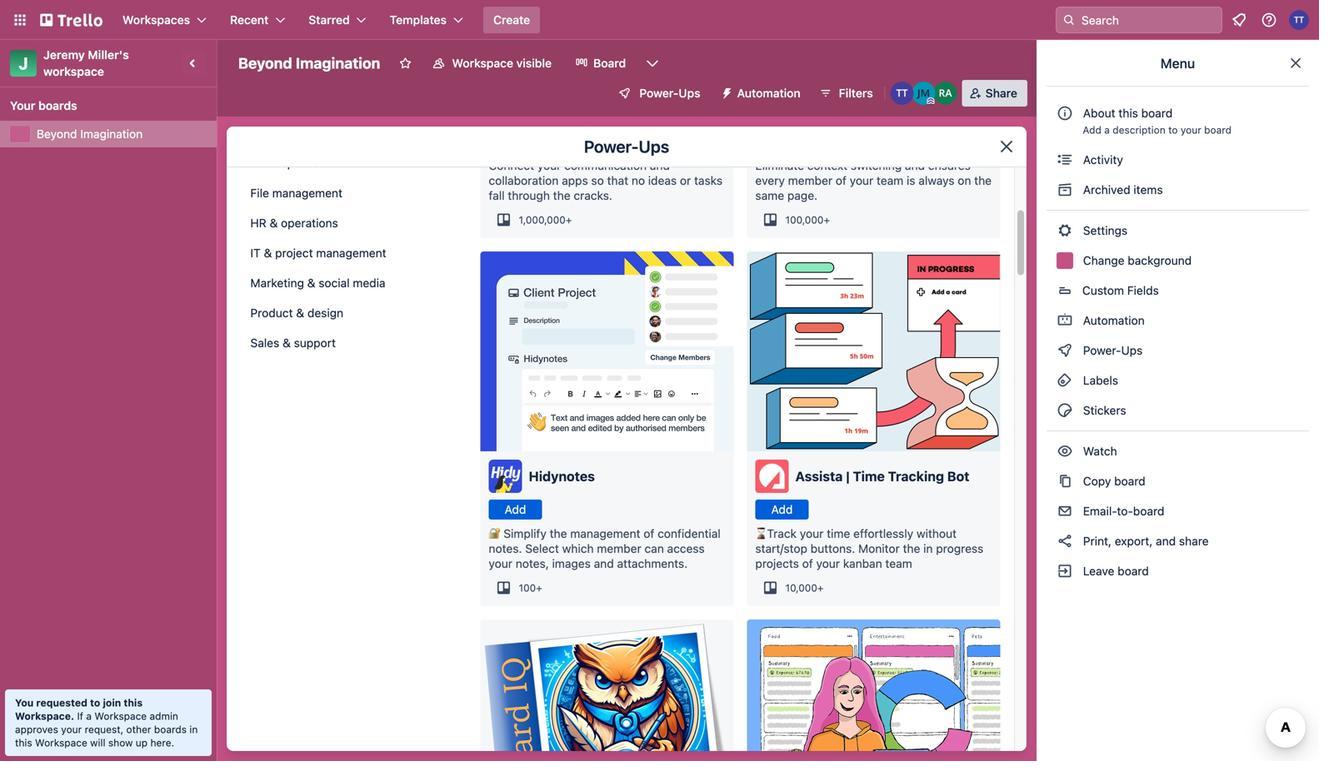 Task type: locate. For each thing, give the bounding box(es) containing it.
0 vertical spatial power-ups
[[640, 86, 701, 100]]

and up ideas
[[650, 159, 670, 173]]

through
[[508, 189, 550, 203]]

imagination down your boards with 1 items "element"
[[80, 127, 143, 141]]

beyond
[[238, 54, 292, 72], [37, 127, 77, 141]]

7 sm image from the top
[[1057, 564, 1074, 580]]

that
[[607, 174, 629, 188]]

0 horizontal spatial boards
[[38, 99, 77, 113]]

power-ups inside button
[[640, 86, 701, 100]]

labels link
[[1047, 368, 1310, 394]]

sm image inside the "settings" link
[[1057, 223, 1074, 239]]

collaboration
[[489, 174, 559, 188]]

management for 🔐
[[570, 527, 641, 541]]

a down about
[[1105, 124, 1110, 136]]

1 horizontal spatial terry turtle (terryturtle) image
[[1290, 10, 1310, 30]]

can
[[645, 542, 664, 556]]

sm image inside the leave board link
[[1057, 564, 1074, 580]]

+ for 10,000 +
[[818, 583, 824, 594]]

1 vertical spatial in
[[190, 724, 198, 736]]

1 horizontal spatial beyond imagination
[[238, 54, 380, 72]]

of inside eliminate context switching and ensures every member of your team is always on the same page.
[[836, 174, 847, 188]]

this member is an admin of this board. image
[[928, 98, 935, 105]]

activity
[[1080, 153, 1124, 167]]

of inside 🔐 simplify the management of confidential notes. select which member can access your notes, images and attachments.
[[644, 527, 655, 541]]

0 vertical spatial member
[[788, 174, 833, 188]]

which
[[562, 542, 594, 556]]

0 vertical spatial to
[[1169, 124, 1178, 136]]

the inside 🔐 simplify the management of confidential notes. select which member can access your notes, images and attachments.
[[550, 527, 567, 541]]

management down hr & operations link
[[316, 246, 386, 260]]

tasks
[[694, 174, 723, 188]]

hr & operations
[[250, 216, 338, 230]]

2 horizontal spatial of
[[836, 174, 847, 188]]

1 horizontal spatial a
[[1105, 124, 1110, 136]]

0 horizontal spatial beyond imagination
[[37, 127, 143, 141]]

1 vertical spatial team
[[886, 557, 913, 571]]

0 vertical spatial power-
[[640, 86, 679, 100]]

of inside ⌛track your time effortlessly without start/stop buttons.  monitor the in progress projects of your kanban team
[[803, 557, 813, 571]]

0 vertical spatial imagination
[[296, 54, 380, 72]]

2 horizontal spatial add
[[1083, 124, 1102, 136]]

the right on
[[975, 174, 992, 188]]

power-ups up labels
[[1080, 344, 1146, 358]]

this inside about this board add a description to your board
[[1119, 106, 1139, 120]]

|
[[846, 469, 850, 485]]

1 horizontal spatial add button
[[756, 500, 809, 520]]

hidynotes
[[529, 469, 595, 485]]

connect
[[489, 159, 534, 173]]

of up can
[[644, 527, 655, 541]]

sm image for copy board
[[1057, 473, 1074, 490]]

open information menu image
[[1261, 12, 1278, 28]]

3 sm image from the top
[[1057, 313, 1074, 329]]

1 horizontal spatial this
[[124, 698, 143, 709]]

ups up ideas
[[639, 137, 669, 156]]

sm image inside the automation link
[[1057, 313, 1074, 329]]

add for assista | time tracking bot
[[772, 503, 793, 517]]

other
[[126, 724, 151, 736]]

& for design
[[296, 306, 304, 320]]

and up is
[[905, 159, 925, 173]]

in
[[924, 542, 933, 556], [190, 724, 198, 736]]

10,000 +
[[786, 583, 824, 594]]

add down about
[[1083, 124, 1102, 136]]

6 sm image from the top
[[1057, 503, 1074, 520]]

0 vertical spatial terry turtle (terryturtle) image
[[1290, 10, 1310, 30]]

terry turtle (terryturtle) image right 'open information menu' "icon"
[[1290, 10, 1310, 30]]

workspace navigation collapse icon image
[[182, 52, 205, 75]]

management inside 🔐 simplify the management of confidential notes. select which member can access your notes, images and attachments.
[[570, 527, 641, 541]]

0 vertical spatial beyond imagination
[[238, 54, 380, 72]]

your inside if a workspace admin approves your request, other boards in this workspace will show up here.
[[61, 724, 82, 736]]

sm image
[[714, 80, 737, 103], [1057, 152, 1074, 168], [1057, 373, 1074, 389], [1057, 443, 1074, 460], [1057, 473, 1074, 490], [1057, 533, 1074, 550]]

power-ups inside 'link'
[[1080, 344, 1146, 358]]

sm image left the copy on the bottom right
[[1057, 473, 1074, 490]]

board inside 'link'
[[1134, 505, 1165, 518]]

0 notifications image
[[1230, 10, 1250, 30]]

sm image inside activity link
[[1057, 152, 1074, 168]]

1 vertical spatial to
[[90, 698, 100, 709]]

add button up simplify
[[489, 500, 542, 520]]

1 horizontal spatial member
[[788, 174, 833, 188]]

and inside 🔐 simplify the management of confidential notes. select which member can access your notes, images and attachments.
[[594, 557, 614, 571]]

1 horizontal spatial in
[[924, 542, 933, 556]]

1 horizontal spatial of
[[803, 557, 813, 571]]

your down switching
[[850, 174, 874, 188]]

imagination down starred popup button
[[296, 54, 380, 72]]

100
[[519, 583, 536, 594]]

of up 10,000 +
[[803, 557, 813, 571]]

0 horizontal spatial to
[[90, 698, 100, 709]]

jeremy
[[43, 48, 85, 62]]

management inside it & project management link
[[316, 246, 386, 260]]

join
[[103, 698, 121, 709]]

beyond imagination
[[238, 54, 380, 72], [37, 127, 143, 141]]

page.
[[788, 189, 818, 203]]

0 vertical spatial beyond
[[238, 54, 292, 72]]

team down switching
[[877, 174, 904, 188]]

description
[[1113, 124, 1166, 136]]

1 vertical spatial workspace
[[95, 711, 147, 723]]

sm image inside archived items link
[[1057, 182, 1074, 198]]

member up 'page.'
[[788, 174, 833, 188]]

sm image for activity
[[1057, 152, 1074, 168]]

0 horizontal spatial of
[[644, 527, 655, 541]]

board up print, export, and share
[[1134, 505, 1165, 518]]

board up to-
[[1115, 475, 1146, 488]]

and left the 'share'
[[1156, 535, 1176, 549]]

watch link
[[1047, 438, 1310, 465]]

the up select
[[550, 527, 567, 541]]

fields
[[1128, 284, 1159, 298]]

1 horizontal spatial automation
[[1080, 314, 1145, 328]]

0 horizontal spatial a
[[86, 711, 92, 723]]

a inside if a workspace admin approves your request, other boards in this workspace will show up here.
[[86, 711, 92, 723]]

2 vertical spatial ups
[[1122, 344, 1143, 358]]

1 horizontal spatial to
[[1169, 124, 1178, 136]]

management up operations
[[272, 186, 343, 200]]

1 vertical spatial of
[[644, 527, 655, 541]]

ups down the automation link on the right top of page
[[1122, 344, 1143, 358]]

start/stop
[[756, 542, 808, 556]]

your
[[10, 99, 35, 113]]

to left 'join'
[[90, 698, 100, 709]]

🔐
[[489, 527, 501, 541]]

0 horizontal spatial this
[[15, 738, 32, 749]]

automation button
[[714, 80, 811, 107]]

0 horizontal spatial member
[[597, 542, 642, 556]]

visible
[[517, 56, 552, 70]]

a right if
[[86, 711, 92, 723]]

create button
[[484, 7, 540, 33]]

workspace
[[43, 65, 104, 78]]

add up ⌛track
[[772, 503, 793, 517]]

progress
[[936, 542, 984, 556]]

1 vertical spatial terry turtle (terryturtle) image
[[891, 82, 914, 105]]

& for project
[[264, 246, 272, 260]]

0 vertical spatial team
[[877, 174, 904, 188]]

2 vertical spatial management
[[570, 527, 641, 541]]

0 vertical spatial automation
[[737, 86, 801, 100]]

product & design
[[250, 306, 344, 320]]

boards down admin
[[154, 724, 187, 736]]

workspace down 'join'
[[95, 711, 147, 723]]

1 vertical spatial member
[[597, 542, 642, 556]]

add button for hidynotes
[[489, 500, 542, 520]]

board up description
[[1142, 106, 1173, 120]]

1 horizontal spatial boards
[[154, 724, 187, 736]]

simplify
[[504, 527, 547, 541]]

sm image for automation
[[1057, 313, 1074, 329]]

0 vertical spatial workspace
[[452, 56, 514, 70]]

this down the approves
[[15, 738, 32, 749]]

0 horizontal spatial imagination
[[80, 127, 143, 141]]

1 horizontal spatial ups
[[679, 86, 701, 100]]

+ down context
[[824, 214, 830, 226]]

every
[[756, 174, 785, 188]]

this right 'join'
[[124, 698, 143, 709]]

share
[[986, 86, 1018, 100]]

0 horizontal spatial ups
[[639, 137, 669, 156]]

jeremy miller (jeremymiller198) image
[[913, 82, 936, 105]]

0 horizontal spatial add button
[[489, 500, 542, 520]]

1 horizontal spatial add
[[772, 503, 793, 517]]

in inside ⌛track your time effortlessly without start/stop buttons.  monitor the in progress projects of your kanban team
[[924, 542, 933, 556]]

+ for 100,000 +
[[824, 214, 830, 226]]

sm image inside stickers link
[[1057, 403, 1074, 419]]

sm image
[[1057, 182, 1074, 198], [1057, 223, 1074, 239], [1057, 313, 1074, 329], [1057, 343, 1074, 359], [1057, 403, 1074, 419], [1057, 503, 1074, 520], [1057, 564, 1074, 580]]

search image
[[1063, 13, 1076, 27]]

your up collaboration
[[538, 159, 561, 173]]

images
[[552, 557, 591, 571]]

always
[[919, 174, 955, 188]]

member left can
[[597, 542, 642, 556]]

beyond imagination down your boards with 1 items "element"
[[37, 127, 143, 141]]

sm image for print, export, and share
[[1057, 533, 1074, 550]]

product
[[250, 306, 293, 320]]

power- down "customize views" image
[[640, 86, 679, 100]]

1 horizontal spatial beyond
[[238, 54, 292, 72]]

the down "apps"
[[553, 189, 571, 203]]

file management link
[[240, 180, 441, 207]]

sm image right power-ups button
[[714, 80, 737, 103]]

your boards
[[10, 99, 77, 113]]

miller's
[[88, 48, 129, 62]]

0 horizontal spatial add
[[505, 503, 526, 517]]

1 sm image from the top
[[1057, 182, 1074, 198]]

0 vertical spatial of
[[836, 174, 847, 188]]

in right other
[[190, 724, 198, 736]]

2 sm image from the top
[[1057, 223, 1074, 239]]

power-ups up communication
[[584, 137, 669, 156]]

the down without
[[903, 542, 921, 556]]

& right the sales
[[283, 336, 291, 350]]

1 horizontal spatial power-
[[640, 86, 679, 100]]

communication
[[565, 159, 647, 173]]

apps
[[562, 174, 588, 188]]

power- up communication
[[584, 137, 639, 156]]

2 vertical spatial of
[[803, 557, 813, 571]]

primary element
[[0, 0, 1320, 40]]

2 vertical spatial this
[[15, 738, 32, 749]]

2 horizontal spatial workspace
[[452, 56, 514, 70]]

0 vertical spatial ups
[[679, 86, 701, 100]]

and right images
[[594, 557, 614, 571]]

of down context
[[836, 174, 847, 188]]

the inside eliminate context switching and ensures every member of your team is always on the same page.
[[975, 174, 992, 188]]

1 horizontal spatial workspace
[[95, 711, 147, 723]]

effortlessly
[[854, 527, 914, 541]]

add inside about this board add a description to your board
[[1083, 124, 1102, 136]]

add for hidynotes
[[505, 503, 526, 517]]

sales
[[250, 336, 279, 350]]

beyond imagination link
[[37, 126, 207, 143]]

boards
[[38, 99, 77, 113], [154, 724, 187, 736]]

board
[[1142, 106, 1173, 120], [1205, 124, 1232, 136], [1115, 475, 1146, 488], [1134, 505, 1165, 518], [1118, 565, 1149, 579]]

2 add button from the left
[[756, 500, 809, 520]]

leave board link
[[1047, 559, 1310, 585]]

+ down buttons.
[[818, 583, 824, 594]]

and inside connect your communication and collaboration apps so that no ideas or tasks fall through the cracks.
[[650, 159, 670, 173]]

items
[[1134, 183, 1163, 197]]

sm image inside print, export, and share link
[[1057, 533, 1074, 550]]

your down if
[[61, 724, 82, 736]]

starred
[[309, 13, 350, 27]]

1 vertical spatial boards
[[154, 724, 187, 736]]

0 horizontal spatial power-
[[584, 137, 639, 156]]

0 vertical spatial management
[[272, 186, 343, 200]]

power-ups down "customize views" image
[[640, 86, 701, 100]]

1 horizontal spatial imagination
[[296, 54, 380, 72]]

management up which
[[570, 527, 641, 541]]

+ down "apps"
[[566, 214, 572, 226]]

customize views image
[[645, 55, 661, 72]]

workspace visible
[[452, 56, 552, 70]]

5 sm image from the top
[[1057, 403, 1074, 419]]

add
[[1083, 124, 1102, 136], [505, 503, 526, 517], [772, 503, 793, 517]]

team down monitor
[[886, 557, 913, 571]]

⌛track
[[756, 527, 797, 541]]

sm image inside automation button
[[714, 80, 737, 103]]

& for support
[[283, 336, 291, 350]]

0 vertical spatial boards
[[38, 99, 77, 113]]

in down without
[[924, 542, 933, 556]]

will
[[90, 738, 105, 749]]

labels
[[1080, 374, 1119, 388]]

switching
[[851, 159, 902, 173]]

& left design
[[296, 306, 304, 320]]

sm image for leave board
[[1057, 564, 1074, 580]]

1 vertical spatial power-
[[584, 137, 639, 156]]

0 horizontal spatial beyond
[[37, 127, 77, 141]]

your down notes. in the bottom of the page
[[489, 557, 513, 571]]

to inside about this board add a description to your board
[[1169, 124, 1178, 136]]

terry turtle (terryturtle) image left the this member is an admin of this board. icon
[[891, 82, 914, 105]]

file
[[250, 186, 269, 200]]

team
[[877, 174, 904, 188], [886, 557, 913, 571]]

1 add button from the left
[[489, 500, 542, 520]]

sm image inside copy board link
[[1057, 473, 1074, 490]]

1 vertical spatial this
[[124, 698, 143, 709]]

2 horizontal spatial power-
[[1083, 344, 1122, 358]]

power-ups button
[[606, 80, 711, 107]]

0 vertical spatial in
[[924, 542, 933, 556]]

terry turtle (terryturtle) image
[[1290, 10, 1310, 30], [891, 82, 914, 105]]

&
[[270, 216, 278, 230], [264, 246, 272, 260], [307, 276, 316, 290], [296, 306, 304, 320], [283, 336, 291, 350]]

2 vertical spatial workspace
[[35, 738, 87, 749]]

2 vertical spatial power-ups
[[1080, 344, 1146, 358]]

1 vertical spatial beyond
[[37, 127, 77, 141]]

0 vertical spatial a
[[1105, 124, 1110, 136]]

request,
[[85, 724, 124, 736]]

board down export,
[[1118, 565, 1149, 579]]

automation up eliminate on the top of page
[[737, 86, 801, 100]]

1 vertical spatial a
[[86, 711, 92, 723]]

sm image for archived items
[[1057, 182, 1074, 198]]

beyond imagination down starred
[[238, 54, 380, 72]]

sm image inside power-ups 'link'
[[1057, 343, 1074, 359]]

automation down custom fields
[[1080, 314, 1145, 328]]

sm image left labels
[[1057, 373, 1074, 389]]

to up activity link
[[1169, 124, 1178, 136]]

sm image inside labels link
[[1057, 373, 1074, 389]]

tracking
[[888, 469, 944, 485]]

& right it
[[264, 246, 272, 260]]

2 horizontal spatial this
[[1119, 106, 1139, 120]]

workspace
[[452, 56, 514, 70], [95, 711, 147, 723], [35, 738, 87, 749]]

requested
[[36, 698, 87, 709]]

ups left automation button
[[679, 86, 701, 100]]

beyond down your boards
[[37, 127, 77, 141]]

templates
[[390, 13, 447, 27]]

0 vertical spatial this
[[1119, 106, 1139, 120]]

add up simplify
[[505, 503, 526, 517]]

in inside if a workspace admin approves your request, other boards in this workspace will show up here.
[[190, 724, 198, 736]]

custom fields button
[[1047, 278, 1310, 304]]

sm image left print,
[[1057, 533, 1074, 550]]

eliminate
[[756, 159, 804, 173]]

power- up labels
[[1083, 344, 1122, 358]]

2 horizontal spatial ups
[[1122, 344, 1143, 358]]

workspace down the approves
[[35, 738, 87, 749]]

1 vertical spatial management
[[316, 246, 386, 260]]

4 sm image from the top
[[1057, 343, 1074, 359]]

& left social
[[307, 276, 316, 290]]

add button up ⌛track
[[756, 500, 809, 520]]

2 vertical spatial power-
[[1083, 344, 1122, 358]]

support
[[294, 336, 336, 350]]

boards right your
[[38, 99, 77, 113]]

sm image inside email-to-board 'link'
[[1057, 503, 1074, 520]]

sm image left activity
[[1057, 152, 1074, 168]]

beyond down recent "dropdown button"
[[238, 54, 292, 72]]

& right the hr
[[270, 216, 278, 230]]

your inside 🔐 simplify the management of confidential notes. select which member can access your notes, images and attachments.
[[489, 557, 513, 571]]

1 vertical spatial beyond imagination
[[37, 127, 143, 141]]

share
[[1179, 535, 1209, 549]]

+ down "notes,"
[[536, 583, 542, 594]]

beyond imagination inside board name text field
[[238, 54, 380, 72]]

workspace left visible
[[452, 56, 514, 70]]

0 horizontal spatial in
[[190, 724, 198, 736]]

sm image inside watch "link"
[[1057, 443, 1074, 460]]

admin
[[150, 711, 178, 723]]

if a workspace admin approves your request, other boards in this workspace will show up here.
[[15, 711, 198, 749]]

sm image left watch on the right of page
[[1057, 443, 1074, 460]]

Search field
[[1076, 8, 1222, 33]]

this up description
[[1119, 106, 1139, 120]]

ups inside 'link'
[[1122, 344, 1143, 358]]

it
[[250, 246, 261, 260]]

bot
[[948, 469, 970, 485]]

your up activity link
[[1181, 124, 1202, 136]]

0 horizontal spatial automation
[[737, 86, 801, 100]]



Task type: describe. For each thing, give the bounding box(es) containing it.
operations
[[281, 216, 338, 230]]

your inside connect your communication and collaboration apps so that no ideas or tasks fall through the cracks.
[[538, 159, 561, 173]]

select
[[525, 542, 559, 556]]

attachments.
[[617, 557, 688, 571]]

custom fields
[[1083, 284, 1159, 298]]

hr & operations link
[[240, 210, 441, 237]]

member inside 🔐 simplify the management of confidential notes. select which member can access your notes, images and attachments.
[[597, 542, 642, 556]]

member inside eliminate context switching and ensures every member of your team is always on the same page.
[[788, 174, 833, 188]]

a inside about this board add a description to your board
[[1105, 124, 1110, 136]]

ups inside button
[[679, 86, 701, 100]]

export,
[[1115, 535, 1153, 549]]

or
[[680, 174, 691, 188]]

media
[[353, 276, 386, 290]]

fall
[[489, 189, 505, 203]]

here.
[[150, 738, 174, 749]]

to inside you requested to join this workspace.
[[90, 698, 100, 709]]

the inside connect your communication and collaboration apps so that no ideas or tasks fall through the cracks.
[[553, 189, 571, 203]]

+ for 1,000,000 +
[[566, 214, 572, 226]]

management for it
[[316, 246, 386, 260]]

in for boards
[[190, 724, 198, 736]]

automation inside button
[[737, 86, 801, 100]]

ruby anderson (rubyanderson7) image
[[934, 82, 958, 105]]

0 horizontal spatial workspace
[[35, 738, 87, 749]]

your inside eliminate context switching and ensures every member of your team is always on the same page.
[[850, 174, 874, 188]]

recent
[[230, 13, 269, 27]]

& for social
[[307, 276, 316, 290]]

marketing & social media link
[[240, 270, 441, 297]]

show
[[108, 738, 133, 749]]

your down buttons.
[[817, 557, 840, 571]]

board up activity link
[[1205, 124, 1232, 136]]

this inside you requested to join this workspace.
[[124, 698, 143, 709]]

1,000,000
[[519, 214, 566, 226]]

Board name text field
[[230, 50, 389, 77]]

stickers
[[1080, 404, 1127, 418]]

your inside about this board add a description to your board
[[1181, 124, 1202, 136]]

1 vertical spatial ups
[[639, 137, 669, 156]]

design
[[308, 306, 344, 320]]

workspace inside the workspace visible 'button'
[[452, 56, 514, 70]]

beyond inside board name text field
[[238, 54, 292, 72]]

is
[[907, 174, 916, 188]]

social
[[319, 276, 350, 290]]

filters
[[839, 86, 873, 100]]

settings
[[1080, 224, 1128, 238]]

eliminate context switching and ensures every member of your team is always on the same page.
[[756, 159, 992, 203]]

up
[[136, 738, 148, 749]]

power- inside 'link'
[[1083, 344, 1122, 358]]

you requested to join this workspace.
[[15, 698, 143, 723]]

1 vertical spatial power-ups
[[584, 137, 669, 156]]

sm image for labels
[[1057, 373, 1074, 389]]

team inside ⌛track your time effortlessly without start/stop buttons.  monitor the in progress projects of your kanban team
[[886, 557, 913, 571]]

change background link
[[1047, 248, 1310, 274]]

add button for assista | time tracking bot
[[756, 500, 809, 520]]

leave
[[1083, 565, 1115, 579]]

power- inside button
[[640, 86, 679, 100]]

filters button
[[814, 80, 878, 107]]

team inside eliminate context switching and ensures every member of your team is always on the same page.
[[877, 174, 904, 188]]

j
[[19, 53, 28, 73]]

this inside if a workspace admin approves your request, other boards in this workspace will show up here.
[[15, 738, 32, 749]]

jeremy miller's workspace
[[43, 48, 132, 78]]

connect your communication and collaboration apps so that no ideas or tasks fall through the cracks.
[[489, 159, 723, 203]]

hr
[[250, 216, 267, 230]]

& for operations
[[270, 216, 278, 230]]

0 horizontal spatial terry turtle (terryturtle) image
[[891, 82, 914, 105]]

1 vertical spatial automation
[[1080, 314, 1145, 328]]

same
[[756, 189, 785, 203]]

email-
[[1083, 505, 1117, 518]]

share button
[[963, 80, 1028, 107]]

email-to-board link
[[1047, 498, 1310, 525]]

time
[[853, 469, 885, 485]]

sales & support
[[250, 336, 336, 350]]

your boards with 1 items element
[[10, 96, 198, 116]]

the inside ⌛track your time effortlessly without start/stop buttons.  monitor the in progress projects of your kanban team
[[903, 542, 921, 556]]

marketing
[[250, 276, 304, 290]]

print, export, and share
[[1080, 535, 1209, 549]]

copy
[[1083, 475, 1111, 488]]

print,
[[1083, 535, 1112, 549]]

approves
[[15, 724, 58, 736]]

sm image for power-ups
[[1057, 343, 1074, 359]]

file management
[[250, 186, 343, 200]]

sm image for email-to-board
[[1057, 503, 1074, 520]]

stickers link
[[1047, 398, 1310, 424]]

cracks.
[[574, 189, 613, 203]]

assista | time tracking bot
[[796, 469, 970, 485]]

in for the
[[924, 542, 933, 556]]

back to home image
[[40, 7, 103, 33]]

if
[[77, 711, 83, 723]]

custom
[[1083, 284, 1124, 298]]

product & design link
[[240, 300, 441, 327]]

it & project management link
[[240, 240, 441, 267]]

workspaces
[[123, 13, 190, 27]]

background
[[1128, 254, 1192, 268]]

archived
[[1083, 183, 1131, 197]]

sales & support link
[[240, 330, 441, 357]]

ideas
[[648, 174, 677, 188]]

workspaces button
[[113, 7, 217, 33]]

archived items
[[1080, 183, 1163, 197]]

boards inside "element"
[[38, 99, 77, 113]]

100,000
[[786, 214, 824, 226]]

monitor
[[859, 542, 900, 556]]

+ for 100 +
[[536, 583, 542, 594]]

star or unstar board image
[[399, 57, 412, 70]]

starred button
[[299, 7, 377, 33]]

and inside eliminate context switching and ensures every member of your team is always on the same page.
[[905, 159, 925, 173]]

copy board
[[1080, 475, 1146, 488]]

sm image for stickers
[[1057, 403, 1074, 419]]

1 vertical spatial imagination
[[80, 127, 143, 141]]

to-
[[1117, 505, 1134, 518]]

sm image for watch
[[1057, 443, 1074, 460]]

notes.
[[489, 542, 522, 556]]

imagination inside board name text field
[[296, 54, 380, 72]]

email-to-board
[[1080, 505, 1165, 518]]

kanban
[[843, 557, 883, 571]]

activity link
[[1047, 147, 1310, 173]]

so
[[591, 174, 604, 188]]

workspace visible button
[[422, 50, 562, 77]]

management inside file management link
[[272, 186, 343, 200]]

on
[[958, 174, 972, 188]]

sm image for settings
[[1057, 223, 1074, 239]]

recent button
[[220, 7, 295, 33]]

🔐 simplify the management of confidential notes. select which member can access your notes, images and attachments.
[[489, 527, 721, 571]]

⌛track your time effortlessly without start/stop buttons.  monitor the in progress projects of your kanban team
[[756, 527, 984, 571]]

your up buttons.
[[800, 527, 824, 541]]

automation link
[[1047, 308, 1310, 334]]

boards inside if a workspace admin approves your request, other boards in this workspace will show up here.
[[154, 724, 187, 736]]

10,000
[[786, 583, 818, 594]]

board
[[594, 56, 626, 70]]



Task type: vqa. For each thing, say whether or not it's contained in the screenshot.
& corresponding to design
yes



